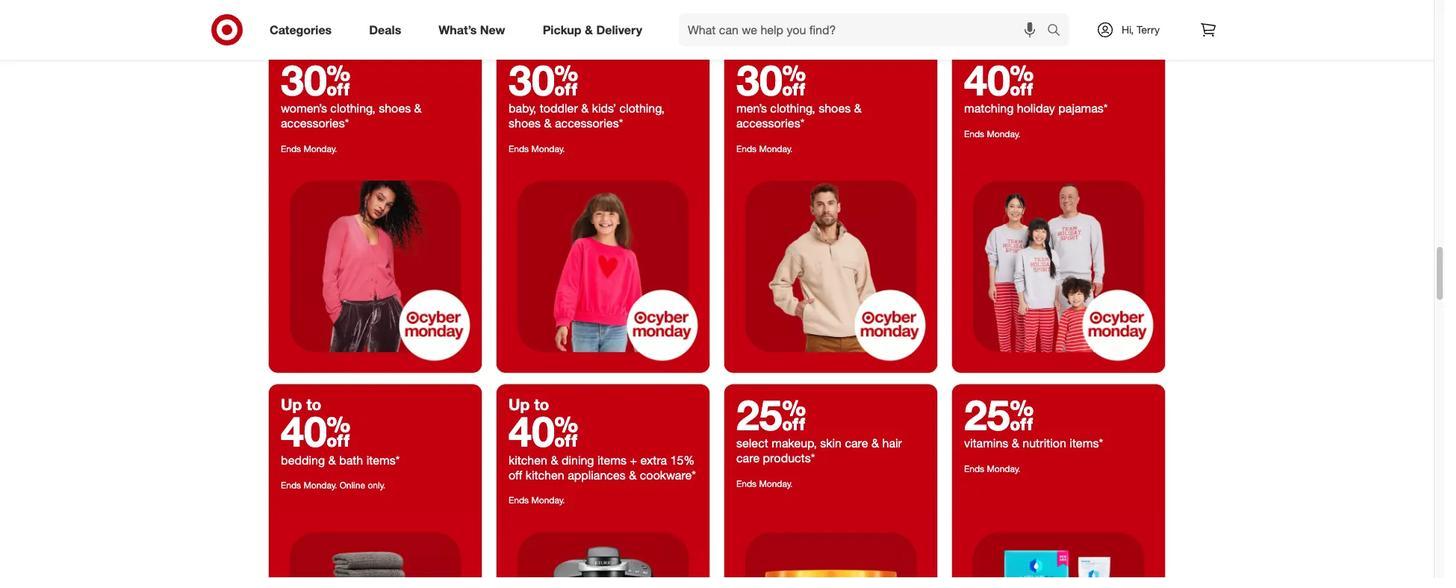 Task type: vqa. For each thing, say whether or not it's contained in the screenshot.
2nd "Protection" from the bottom
no



Task type: describe. For each thing, give the bounding box(es) containing it.
ends monday. for 30 women's clothing, shoes & accessories*
[[281, 143, 337, 154]]

15%
[[670, 453, 695, 468]]

toddler
[[540, 101, 578, 116]]

vitamins
[[964, 437, 1009, 451]]

up for kitchen & dining items + extra 15% off kitchen appliances & cookware*
[[509, 396, 530, 415]]

kitchen up off
[[509, 453, 548, 468]]

25 for 25 select makeup, skin care & hair care products*
[[737, 390, 806, 441]]

bath
[[339, 453, 363, 468]]

appliances
[[568, 468, 626, 483]]

& inside 25 select makeup, skin care & hair care products*
[[872, 437, 879, 451]]

accessories* for 30 men's clothing, shoes & accessories*
[[737, 116, 805, 131]]

shoes for 30 men's clothing, shoes & accessories*
[[819, 101, 851, 116]]

40 inside 40 matching holiday pajamas*
[[964, 54, 1034, 105]]

what's new link
[[426, 13, 524, 46]]

hi, terry
[[1122, 23, 1160, 36]]

25 select makeup, skin care & hair care products*
[[737, 390, 902, 466]]

1 vertical spatial items*
[[366, 453, 400, 468]]

ends monday. for 25 vitamins & nutrition items*
[[964, 464, 1021, 475]]

30 men's clothing, shoes & accessories*
[[737, 54, 862, 131]]

ends for 40 matching holiday pajamas*
[[964, 128, 985, 139]]

30 for 30 women's clothing, shoes & accessories*
[[281, 54, 351, 105]]

up to for bedding
[[281, 396, 321, 415]]

to for kitchen
[[534, 396, 549, 415]]

ends monday. for 30 baby, toddler & kids' clothing, shoes & accessories*
[[509, 143, 565, 154]]

25 vitamins & nutrition items*
[[964, 390, 1103, 451]]

target cyber monday image for 30 women's clothing, shoes & accessories*
[[269, 160, 482, 373]]

bedding & bath items*
[[281, 453, 400, 468]]

clothing, inside 30 baby, toddler & kids' clothing, shoes & accessories*
[[620, 101, 665, 116]]

What can we help you find? suggestions appear below search field
[[679, 13, 1051, 46]]

extra
[[641, 453, 667, 468]]

40 for bedding & bath items*
[[281, 406, 351, 457]]

target cyber monday image for vitamins & nutrition items*
[[952, 512, 1165, 579]]

men's
[[737, 101, 767, 116]]

kitchen right off
[[526, 468, 565, 483]]

40 matching holiday pajamas*
[[964, 54, 1108, 116]]

clothing, for 30 women's clothing, shoes & accessories*
[[330, 101, 376, 116]]

ends for 25 vitamins & nutrition items*
[[964, 464, 985, 475]]

categories link
[[257, 13, 350, 46]]

target cyber monday image for 30 baby, toddler & kids' clothing, shoes & accessories*
[[497, 160, 710, 373]]

target cyber monday image for 30 men's clothing, shoes & accessories*
[[725, 160, 937, 373]]

accessories* for 30 women's clothing, shoes & accessories*
[[281, 116, 349, 131]]

monday. down dining
[[531, 495, 565, 506]]

matching
[[964, 101, 1014, 116]]

what's new
[[439, 22, 505, 37]]

clothing, for 30 men's clothing, shoes & accessories*
[[770, 101, 815, 116]]

ends for 30 men's clothing, shoes & accessories*
[[737, 143, 757, 154]]

kids'
[[592, 101, 616, 116]]

1 horizontal spatial care
[[845, 437, 868, 451]]

ends for 30 women's clothing, shoes & accessories*
[[281, 143, 301, 154]]

ends monday. for 30 men's clothing, shoes & accessories*
[[737, 143, 793, 154]]

25 for 25 vitamins & nutrition items*
[[964, 390, 1034, 441]]

ends down bedding
[[281, 480, 301, 491]]

holiday
[[1017, 101, 1055, 116]]

dining
[[562, 453, 594, 468]]

& inside 30 women's clothing, shoes & accessories*
[[414, 101, 422, 116]]

pickup & delivery
[[543, 22, 642, 37]]

ends down off
[[509, 495, 529, 506]]



Task type: locate. For each thing, give the bounding box(es) containing it.
monday. down women's
[[304, 143, 337, 154]]

baby,
[[509, 101, 537, 116]]

2 clothing, from the left
[[620, 101, 665, 116]]

ends down matching
[[964, 128, 985, 139]]

monday. for 25 vitamins & nutrition items*
[[987, 464, 1021, 475]]

40 for kitchen & dining items + extra 15% off kitchen appliances & cookware*
[[509, 406, 578, 457]]

30 inside 30 women's clothing, shoes & accessories*
[[281, 54, 351, 105]]

1 clothing, from the left
[[330, 101, 376, 116]]

ends monday. down baby,
[[509, 143, 565, 154]]

ends monday. online only.
[[281, 480, 386, 491]]

accessories* down men's
[[737, 116, 805, 131]]

30 for 30 men's clothing, shoes & accessories*
[[737, 54, 806, 105]]

ends monday. for 25 select makeup, skin care & hair care products*
[[737, 479, 793, 490]]

1 25 from the left
[[737, 390, 806, 441]]

1 horizontal spatial clothing,
[[620, 101, 665, 116]]

bedding
[[281, 453, 325, 468]]

1 up to from the left
[[281, 396, 321, 415]]

pajamas*
[[1059, 101, 1108, 116]]

1 horizontal spatial to
[[534, 396, 549, 415]]

shoes
[[379, 101, 411, 116], [819, 101, 851, 116], [509, 116, 541, 131]]

to
[[306, 396, 321, 415], [534, 396, 549, 415]]

accessories* down the 'kids''
[[555, 116, 623, 131]]

1 horizontal spatial up
[[509, 396, 530, 415]]

terry
[[1137, 23, 1160, 36]]

items* up 'only.'
[[366, 453, 400, 468]]

1 horizontal spatial 25
[[964, 390, 1034, 441]]

1 horizontal spatial items*
[[1070, 437, 1103, 451]]

ends monday. down products*
[[737, 479, 793, 490]]

0 horizontal spatial shoes
[[379, 101, 411, 116]]

30 inside 30 baby, toddler & kids' clothing, shoes & accessories*
[[509, 54, 578, 105]]

items*
[[1070, 437, 1103, 451], [366, 453, 400, 468]]

2 horizontal spatial 40
[[964, 54, 1034, 105]]

30 baby, toddler & kids' clothing, shoes & accessories*
[[509, 54, 665, 131]]

shoes inside 30 baby, toddler & kids' clothing, shoes & accessories*
[[509, 116, 541, 131]]

1 accessories* from the left
[[281, 116, 349, 131]]

monday. for 30 baby, toddler & kids' clothing, shoes & accessories*
[[531, 143, 565, 154]]

2 accessories* from the left
[[555, 116, 623, 131]]

0 horizontal spatial to
[[306, 396, 321, 415]]

& inside 30 men's clothing, shoes & accessories*
[[854, 101, 862, 116]]

shoes inside 30 women's clothing, shoes & accessories*
[[379, 101, 411, 116]]

ends monday. down vitamins at bottom
[[964, 464, 1021, 475]]

select
[[737, 437, 769, 451]]

search
[[1041, 24, 1076, 39]]

hair
[[883, 437, 902, 451]]

0 horizontal spatial up
[[281, 396, 302, 415]]

search button
[[1041, 13, 1076, 49]]

0 horizontal spatial target cyber monday image
[[269, 512, 482, 579]]

0 horizontal spatial clothing,
[[330, 101, 376, 116]]

0 horizontal spatial 25
[[737, 390, 806, 441]]

items
[[598, 453, 627, 468]]

ends down select
[[737, 479, 757, 490]]

2 up to from the left
[[509, 396, 549, 415]]

1 target cyber monday image from the left
[[269, 512, 482, 579]]

1 horizontal spatial accessories*
[[555, 116, 623, 131]]

monday. for 40 matching holiday pajamas*
[[987, 128, 1021, 139]]

40
[[964, 54, 1034, 105], [281, 406, 351, 457], [509, 406, 578, 457]]

ends for 25 select makeup, skin care & hair care products*
[[737, 479, 757, 490]]

care right skin
[[845, 437, 868, 451]]

30 women's clothing, shoes & accessories*
[[281, 54, 422, 131]]

1 horizontal spatial shoes
[[509, 116, 541, 131]]

2 horizontal spatial clothing,
[[770, 101, 815, 116]]

up for bedding & bath items*
[[281, 396, 302, 415]]

monday. for 30 men's clothing, shoes & accessories*
[[759, 143, 793, 154]]

2 horizontal spatial 30
[[737, 54, 806, 105]]

target cyber monday image for 40 matching holiday pajamas*
[[952, 160, 1165, 373]]

clothing,
[[330, 101, 376, 116], [620, 101, 665, 116], [770, 101, 815, 116]]

kitchen & dining items + extra 15% off kitchen appliances & cookware*
[[509, 453, 696, 483]]

ends for 30 baby, toddler & kids' clothing, shoes & accessories*
[[509, 143, 529, 154]]

target cyber monday image for 25 select makeup, skin care & hair care products*
[[725, 512, 937, 579]]

accessories* inside 30 men's clothing, shoes & accessories*
[[737, 116, 805, 131]]

0 horizontal spatial 40
[[281, 406, 351, 457]]

0 horizontal spatial care
[[737, 452, 760, 466]]

to for bedding
[[306, 396, 321, 415]]

2 to from the left
[[534, 396, 549, 415]]

monday. down products*
[[759, 479, 793, 490]]

women's
[[281, 101, 327, 116]]

clothing, right the 'kids''
[[620, 101, 665, 116]]

0 horizontal spatial up to
[[281, 396, 321, 415]]

1 30 from the left
[[281, 54, 351, 105]]

clothing, right men's
[[770, 101, 815, 116]]

target cyber monday image
[[269, 512, 482, 579], [952, 512, 1165, 579]]

0 horizontal spatial 30
[[281, 54, 351, 105]]

monday. down toddler
[[531, 143, 565, 154]]

up
[[281, 396, 302, 415], [509, 396, 530, 415]]

what's
[[439, 22, 477, 37]]

3 30 from the left
[[737, 54, 806, 105]]

ends monday. down off
[[509, 495, 565, 506]]

pickup & delivery link
[[530, 13, 661, 46]]

ends monday. for 40 matching holiday pajamas*
[[964, 128, 1021, 139]]

0 horizontal spatial items*
[[366, 453, 400, 468]]

monday. down bedding
[[304, 480, 337, 491]]

monday. down matching
[[987, 128, 1021, 139]]

products*
[[763, 452, 815, 466]]

cookware*
[[640, 468, 696, 483]]

off
[[509, 468, 522, 483]]

nutrition
[[1023, 437, 1067, 451]]

25 inside 25 select makeup, skin care & hair care products*
[[737, 390, 806, 441]]

items* right nutrition
[[1070, 437, 1103, 451]]

1 horizontal spatial 40
[[509, 406, 578, 457]]

1 up from the left
[[281, 396, 302, 415]]

up to up off
[[509, 396, 549, 415]]

2 horizontal spatial shoes
[[819, 101, 851, 116]]

up up bedding
[[281, 396, 302, 415]]

3 clothing, from the left
[[770, 101, 815, 116]]

0 vertical spatial items*
[[1070, 437, 1103, 451]]

30 inside 30 men's clothing, shoes & accessories*
[[737, 54, 806, 105]]

accessories* down women's
[[281, 116, 349, 131]]

target cyber monday image
[[269, 160, 482, 373], [497, 160, 710, 373], [725, 160, 937, 373], [952, 160, 1165, 373], [497, 512, 710, 579], [725, 512, 937, 579]]

2 25 from the left
[[964, 390, 1034, 441]]

deals link
[[356, 13, 420, 46]]

categories
[[270, 22, 332, 37]]

& inside 25 vitamins & nutrition items*
[[1012, 437, 1019, 451]]

3 accessories* from the left
[[737, 116, 805, 131]]

& inside "link"
[[585, 22, 593, 37]]

clothing, right women's
[[330, 101, 376, 116]]

online
[[340, 480, 365, 491]]

up to for kitchen
[[509, 396, 549, 415]]

ends down women's
[[281, 143, 301, 154]]

care
[[845, 437, 868, 451], [737, 452, 760, 466]]

monday.
[[987, 128, 1021, 139], [304, 143, 337, 154], [531, 143, 565, 154], [759, 143, 793, 154], [987, 464, 1021, 475], [759, 479, 793, 490], [304, 480, 337, 491], [531, 495, 565, 506]]

up up off
[[509, 396, 530, 415]]

up to up bedding
[[281, 396, 321, 415]]

care down select
[[737, 452, 760, 466]]

monday. for 30 women's clothing, shoes & accessories*
[[304, 143, 337, 154]]

shoes inside 30 men's clothing, shoes & accessories*
[[819, 101, 851, 116]]

ends
[[964, 128, 985, 139], [281, 143, 301, 154], [509, 143, 529, 154], [737, 143, 757, 154], [964, 464, 985, 475], [737, 479, 757, 490], [281, 480, 301, 491], [509, 495, 529, 506]]

skin
[[820, 437, 842, 451]]

delivery
[[596, 22, 642, 37]]

2 up from the left
[[509, 396, 530, 415]]

2 30 from the left
[[509, 54, 578, 105]]

ends monday.
[[964, 128, 1021, 139], [281, 143, 337, 154], [509, 143, 565, 154], [737, 143, 793, 154], [964, 464, 1021, 475], [737, 479, 793, 490], [509, 495, 565, 506]]

1 horizontal spatial up to
[[509, 396, 549, 415]]

target cyber monday image for bedding & bath items*
[[269, 512, 482, 579]]

ends monday. down men's
[[737, 143, 793, 154]]

deals
[[369, 22, 401, 37]]

30 for 30 baby, toddler & kids' clothing, shoes & accessories*
[[509, 54, 578, 105]]

1 to from the left
[[306, 396, 321, 415]]

25 inside 25 vitamins & nutrition items*
[[964, 390, 1034, 441]]

clothing, inside 30 women's clothing, shoes & accessories*
[[330, 101, 376, 116]]

accessories*
[[281, 116, 349, 131], [555, 116, 623, 131], [737, 116, 805, 131]]

only.
[[368, 480, 386, 491]]

up to
[[281, 396, 321, 415], [509, 396, 549, 415]]

pickup
[[543, 22, 582, 37]]

monday. down men's
[[759, 143, 793, 154]]

2 horizontal spatial accessories*
[[737, 116, 805, 131]]

accessories* inside 30 baby, toddler & kids' clothing, shoes & accessories*
[[555, 116, 623, 131]]

clothing, inside 30 men's clothing, shoes & accessories*
[[770, 101, 815, 116]]

items* inside 25 vitamins & nutrition items*
[[1070, 437, 1103, 451]]

2 target cyber monday image from the left
[[952, 512, 1165, 579]]

ends down vitamins at bottom
[[964, 464, 985, 475]]

0 horizontal spatial accessories*
[[281, 116, 349, 131]]

ends down men's
[[737, 143, 757, 154]]

makeup,
[[772, 437, 817, 451]]

hi,
[[1122, 23, 1134, 36]]

ends monday. down women's
[[281, 143, 337, 154]]

monday. down vitamins at bottom
[[987, 464, 1021, 475]]

shoes for 30 women's clothing, shoes & accessories*
[[379, 101, 411, 116]]

&
[[585, 22, 593, 37], [414, 101, 422, 116], [581, 101, 589, 116], [854, 101, 862, 116], [544, 116, 552, 131], [872, 437, 879, 451], [1012, 437, 1019, 451], [328, 453, 336, 468], [551, 453, 558, 468], [629, 468, 637, 483]]

25
[[737, 390, 806, 441], [964, 390, 1034, 441]]

new
[[480, 22, 505, 37]]

ends down baby,
[[509, 143, 529, 154]]

monday. for 25 select makeup, skin care & hair care products*
[[759, 479, 793, 490]]

accessories* inside 30 women's clothing, shoes & accessories*
[[281, 116, 349, 131]]

+
[[630, 453, 637, 468]]

30
[[281, 54, 351, 105], [509, 54, 578, 105], [737, 54, 806, 105]]

kitchen
[[509, 453, 548, 468], [526, 468, 565, 483]]

1 horizontal spatial 30
[[509, 54, 578, 105]]

ends monday. down matching
[[964, 128, 1021, 139]]

1 horizontal spatial target cyber monday image
[[952, 512, 1165, 579]]



